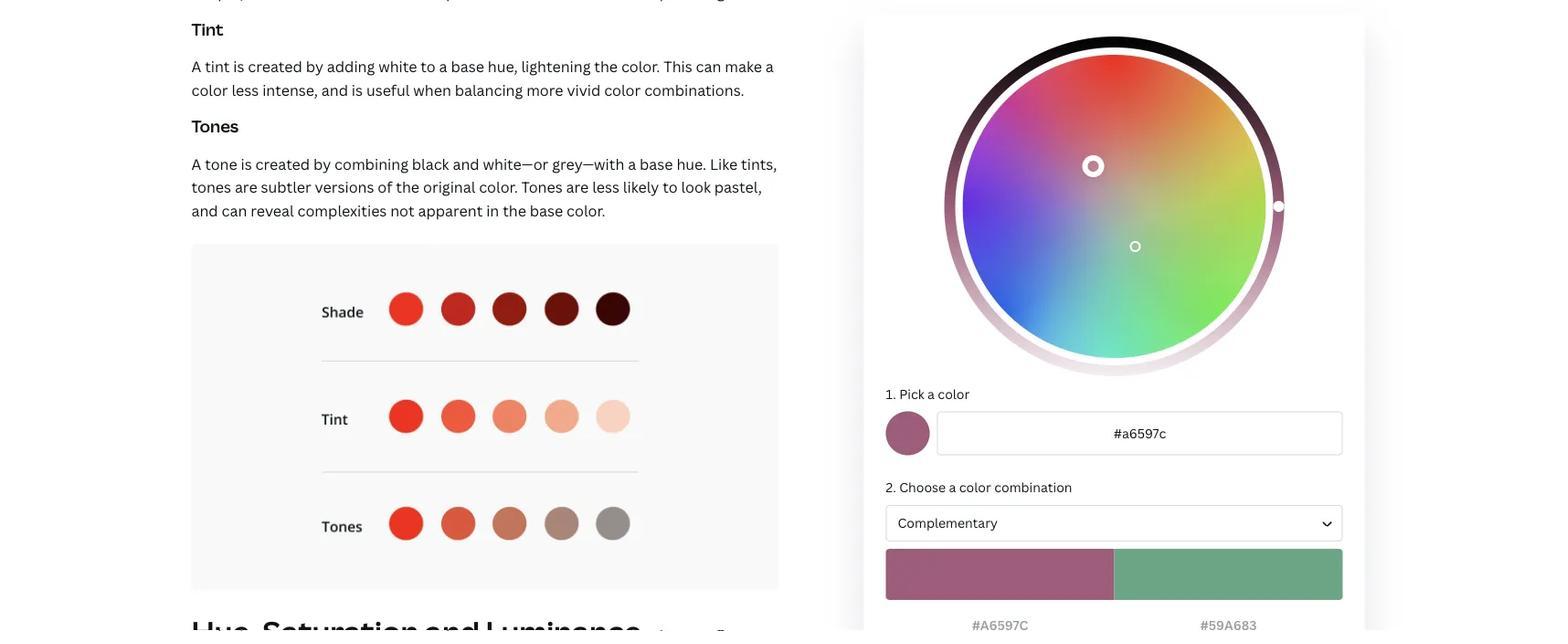 Task type: locate. For each thing, give the bounding box(es) containing it.
1 horizontal spatial and
[[321, 80, 348, 99]]

is inside a tone is created by combining black and white—or grey—with a base hue. like tints, tones are subtler versions of the original color. tones are less likely to look pastel, and can reveal complexities not apparent in the base color.
[[241, 154, 252, 173]]

0 vertical spatial color.
[[621, 56, 660, 76]]

1 horizontal spatial are
[[566, 177, 589, 197]]

reveal
[[251, 201, 294, 220]]

subtler
[[261, 177, 311, 197]]

tones up tone
[[191, 115, 239, 137]]

this
[[664, 56, 692, 76]]

base right in
[[530, 201, 563, 220]]

2 vertical spatial the
[[503, 201, 526, 220]]

0 vertical spatial by
[[306, 56, 323, 76]]

1 vertical spatial can
[[222, 201, 247, 220]]

2 horizontal spatial and
[[453, 154, 479, 173]]

tone
[[205, 154, 237, 173]]

a inside a tint is created by adding white to a base hue, lightening the color. this can make a color less intense, and is useful when balancing more vivid color combinations.
[[191, 56, 201, 76]]

can down 'tones'
[[222, 201, 247, 220]]

a left tone
[[191, 154, 201, 173]]

color.
[[621, 56, 660, 76], [479, 177, 518, 197], [567, 201, 606, 220]]

hue.
[[677, 154, 706, 173]]

and
[[321, 80, 348, 99], [453, 154, 479, 173], [191, 201, 218, 220]]

1 a from the top
[[191, 56, 201, 76]]

0 horizontal spatial to
[[421, 56, 436, 76]]

0 vertical spatial base
[[451, 56, 484, 76]]

2 vertical spatial base
[[530, 201, 563, 220]]

slider
[[944, 37, 1284, 376]]

can inside a tone is created by combining black and white—or grey—with a base hue. like tints, tones are subtler versions of the original color. tones are less likely to look pastel, and can reveal complexities not apparent in the base color.
[[222, 201, 247, 220]]

0 vertical spatial the
[[594, 56, 618, 76]]

intense,
[[262, 80, 318, 99]]

1 vertical spatial tones
[[521, 177, 563, 197]]

2 vertical spatial is
[[241, 154, 252, 173]]

by for combining
[[313, 154, 331, 173]]

by
[[306, 56, 323, 76], [313, 154, 331, 173]]

less left intense,
[[232, 80, 259, 99]]

created for color
[[248, 56, 302, 76]]

color right pick
[[938, 385, 970, 403]]

color. down the grey—with
[[567, 201, 606, 220]]

0 horizontal spatial color.
[[479, 177, 518, 197]]

created up subtler on the left of the page
[[256, 154, 310, 173]]

0 vertical spatial can
[[696, 56, 721, 76]]

not
[[390, 201, 415, 220]]

0 vertical spatial to
[[421, 56, 436, 76]]

1 horizontal spatial the
[[503, 201, 526, 220]]

2 vertical spatial color.
[[567, 201, 606, 220]]

color. up in
[[479, 177, 518, 197]]

to left look
[[663, 177, 678, 197]]

0 vertical spatial a
[[191, 56, 201, 76]]

and up original at the left top of the page
[[453, 154, 479, 173]]

are down tone
[[235, 177, 257, 197]]

of
[[378, 177, 392, 197]]

1 vertical spatial a
[[191, 154, 201, 173]]

the right in
[[503, 201, 526, 220]]

complementary
[[898, 515, 998, 532]]

likely
[[623, 177, 659, 197]]

created inside a tint is created by adding white to a base hue, lightening the color. this can make a color less intense, and is useful when balancing more vivid color combinations.
[[248, 56, 302, 76]]

less inside a tint is created by adding white to a base hue, lightening the color. this can make a color less intense, and is useful when balancing more vivid color combinations.
[[232, 80, 259, 99]]

2 vertical spatial and
[[191, 201, 218, 220]]

tint
[[205, 56, 230, 76]]

like
[[710, 154, 738, 173]]

useful
[[366, 80, 410, 99]]

2 horizontal spatial the
[[594, 56, 618, 76]]

less
[[232, 80, 259, 99], [592, 177, 620, 197]]

a inside a tone is created by combining black and white—or grey—with a base hue. like tints, tones are subtler versions of the original color. tones are less likely to look pastel, and can reveal complexities not apparent in the base color.
[[191, 154, 201, 173]]

color down tint
[[191, 80, 228, 99]]

is
[[233, 56, 244, 76], [352, 80, 363, 99], [241, 154, 252, 173]]

choose
[[899, 479, 946, 496]]

a left tint
[[191, 56, 201, 76]]

created up intense,
[[248, 56, 302, 76]]

is right tint
[[233, 56, 244, 76]]

2 horizontal spatial color.
[[621, 56, 660, 76]]

and down 'tones'
[[191, 201, 218, 220]]

0 horizontal spatial can
[[222, 201, 247, 220]]

0 horizontal spatial base
[[451, 56, 484, 76]]

2 are from the left
[[566, 177, 589, 197]]

0 horizontal spatial and
[[191, 201, 218, 220]]

color
[[191, 80, 228, 99], [604, 80, 641, 99], [938, 385, 970, 403], [959, 479, 991, 496]]

1. pick a color
[[886, 385, 970, 403]]

0 vertical spatial is
[[233, 56, 244, 76]]

is for versions
[[241, 154, 252, 173]]

1 horizontal spatial tones
[[521, 177, 563, 197]]

1 vertical spatial less
[[592, 177, 620, 197]]

1 horizontal spatial base
[[530, 201, 563, 220]]

0 horizontal spatial tones
[[191, 115, 239, 137]]

combining
[[335, 154, 408, 173]]

0 horizontal spatial the
[[396, 177, 420, 197]]

base up likely
[[640, 154, 673, 173]]

make
[[725, 56, 762, 76]]

1 horizontal spatial to
[[663, 177, 678, 197]]

look
[[681, 177, 711, 197]]

the right 'of'
[[396, 177, 420, 197]]

to up when
[[421, 56, 436, 76]]

1 vertical spatial by
[[313, 154, 331, 173]]

0 horizontal spatial less
[[232, 80, 259, 99]]

a
[[191, 56, 201, 76], [191, 154, 201, 173]]

is down the adding
[[352, 80, 363, 99]]

1 horizontal spatial can
[[696, 56, 721, 76]]

1 horizontal spatial less
[[592, 177, 620, 197]]

the
[[594, 56, 618, 76], [396, 177, 420, 197], [503, 201, 526, 220]]

vivid
[[567, 80, 601, 99]]

are
[[235, 177, 257, 197], [566, 177, 589, 197]]

when
[[413, 80, 451, 99]]

a up likely
[[628, 154, 636, 173]]

more
[[526, 80, 563, 99]]

1 are from the left
[[235, 177, 257, 197]]

None text field
[[937, 412, 1343, 455]]

2. choose a color combination
[[886, 479, 1072, 496]]

0 horizontal spatial are
[[235, 177, 257, 197]]

black
[[412, 154, 449, 173]]

are down the grey—with
[[566, 177, 589, 197]]

can up combinations.
[[696, 56, 721, 76]]

to
[[421, 56, 436, 76], [663, 177, 678, 197]]

by inside a tone is created by combining black and white—or grey—with a base hue. like tints, tones are subtler versions of the original color. tones are less likely to look pastel, and can reveal complexities not apparent in the base color.
[[313, 154, 331, 173]]

color. inside a tint is created by adding white to a base hue, lightening the color. this can make a color less intense, and is useful when balancing more vivid color combinations.
[[621, 56, 660, 76]]

a tint is created by adding white to a base hue, lightening the color. this can make a color less intense, and is useful when balancing more vivid color combinations.
[[191, 56, 774, 99]]

by up versions
[[313, 154, 331, 173]]

2 a from the top
[[191, 154, 201, 173]]

is right tone
[[241, 154, 252, 173]]

1 vertical spatial to
[[663, 177, 678, 197]]

by inside a tint is created by adding white to a base hue, lightening the color. this can make a color less intense, and is useful when balancing more vivid color combinations.
[[306, 56, 323, 76]]

lightening
[[521, 56, 591, 76]]

less down the grey—with
[[592, 177, 620, 197]]

a
[[439, 56, 447, 76], [766, 56, 774, 76], [628, 154, 636, 173], [928, 385, 935, 403], [949, 479, 956, 496]]

tint
[[191, 18, 224, 40]]

created inside a tone is created by combining black and white—or grey—with a base hue. like tints, tones are subtler versions of the original color. tones are less likely to look pastel, and can reveal complexities not apparent in the base color.
[[256, 154, 310, 173]]

0 vertical spatial created
[[248, 56, 302, 76]]

1 vertical spatial base
[[640, 154, 673, 173]]

color. left this
[[621, 56, 660, 76]]

tones
[[191, 115, 239, 137], [521, 177, 563, 197]]

and down the adding
[[321, 80, 348, 99]]

base up balancing
[[451, 56, 484, 76]]

2 horizontal spatial base
[[640, 154, 673, 173]]

is for color
[[233, 56, 244, 76]]

the up "vivid"
[[594, 56, 618, 76]]

can
[[696, 56, 721, 76], [222, 201, 247, 220]]

pastel,
[[714, 177, 762, 197]]

1 vertical spatial is
[[352, 80, 363, 99]]

base
[[451, 56, 484, 76], [640, 154, 673, 173], [530, 201, 563, 220]]

tones down white—or
[[521, 177, 563, 197]]

0 vertical spatial and
[[321, 80, 348, 99]]

1 vertical spatial created
[[256, 154, 310, 173]]

created
[[248, 56, 302, 76], [256, 154, 310, 173]]

0 vertical spatial less
[[232, 80, 259, 99]]

by up intense,
[[306, 56, 323, 76]]

base inside a tint is created by adding white to a base hue, lightening the color. this can make a color less intense, and is useful when balancing more vivid color combinations.
[[451, 56, 484, 76]]



Task type: describe. For each thing, give the bounding box(es) containing it.
complexities
[[297, 201, 387, 220]]

white
[[378, 56, 417, 76]]

0 vertical spatial tones
[[191, 115, 239, 137]]

a right choose
[[949, 479, 956, 496]]

the inside a tint is created by adding white to a base hue, lightening the color. this can make a color less intense, and is useful when balancing more vivid color combinations.
[[594, 56, 618, 76]]

apparent
[[418, 201, 483, 220]]

a up when
[[439, 56, 447, 76]]

shade, tints, tones image
[[191, 244, 778, 590]]

white—or
[[483, 154, 549, 173]]

can inside a tint is created by adding white to a base hue, lightening the color. this can make a color less intense, and is useful when balancing more vivid color combinations.
[[696, 56, 721, 76]]

color right "vivid"
[[604, 80, 641, 99]]

to inside a tint is created by adding white to a base hue, lightening the color. this can make a color less intense, and is useful when balancing more vivid color combinations.
[[421, 56, 436, 76]]

1 vertical spatial and
[[453, 154, 479, 173]]

a inside a tone is created by combining black and white—or grey—with a base hue. like tints, tones are subtler versions of the original color. tones are less likely to look pastel, and can reveal complexities not apparent in the base color.
[[628, 154, 636, 173]]

tones
[[191, 177, 231, 197]]

1 vertical spatial color.
[[479, 177, 518, 197]]

1 horizontal spatial color.
[[567, 201, 606, 220]]

a tone is created by combining black and white—or grey—with a base hue. like tints, tones are subtler versions of the original color. tones are less likely to look pastel, and can reveal complexities not apparent in the base color.
[[191, 154, 777, 220]]

a right pick
[[928, 385, 935, 403]]

original
[[423, 177, 475, 197]]

tints,
[[741, 154, 777, 173]]

and inside a tint is created by adding white to a base hue, lightening the color. this can make a color less intense, and is useful when balancing more vivid color combinations.
[[321, 80, 348, 99]]

in
[[486, 201, 499, 220]]

grey—with
[[552, 154, 624, 173]]

1.
[[886, 385, 896, 403]]

versions
[[315, 177, 374, 197]]

adding
[[327, 56, 375, 76]]

created for versions
[[256, 154, 310, 173]]

a for a tint is created by adding white to a base hue, lightening the color. this can make a color less intense, and is useful when balancing more vivid color combinations.
[[191, 56, 201, 76]]

balancing
[[455, 80, 523, 99]]

less inside a tone is created by combining black and white—or grey—with a base hue. like tints, tones are subtler versions of the original color. tones are less likely to look pastel, and can reveal complexities not apparent in the base color.
[[592, 177, 620, 197]]

a right the make
[[766, 56, 774, 76]]

combination
[[994, 479, 1072, 496]]

1 vertical spatial the
[[396, 177, 420, 197]]

complementary button
[[886, 505, 1343, 542]]

hue,
[[488, 56, 518, 76]]

pick
[[899, 385, 925, 403]]

combinations.
[[644, 80, 744, 99]]

tones inside a tone is created by combining black and white—or grey—with a base hue. like tints, tones are subtler versions of the original color. tones are less likely to look pastel, and can reveal complexities not apparent in the base color.
[[521, 177, 563, 197]]

2.
[[886, 479, 896, 496]]

a for a tone is created by combining black and white—or grey—with a base hue. like tints, tones are subtler versions of the original color. tones are less likely to look pastel, and can reveal complexities not apparent in the base color.
[[191, 154, 201, 173]]

to inside a tone is created by combining black and white—or grey—with a base hue. like tints, tones are subtler versions of the original color. tones are less likely to look pastel, and can reveal complexities not apparent in the base color.
[[663, 177, 678, 197]]

color up complementary
[[959, 479, 991, 496]]

by for adding
[[306, 56, 323, 76]]



Task type: vqa. For each thing, say whether or not it's contained in the screenshot.
search box
no



